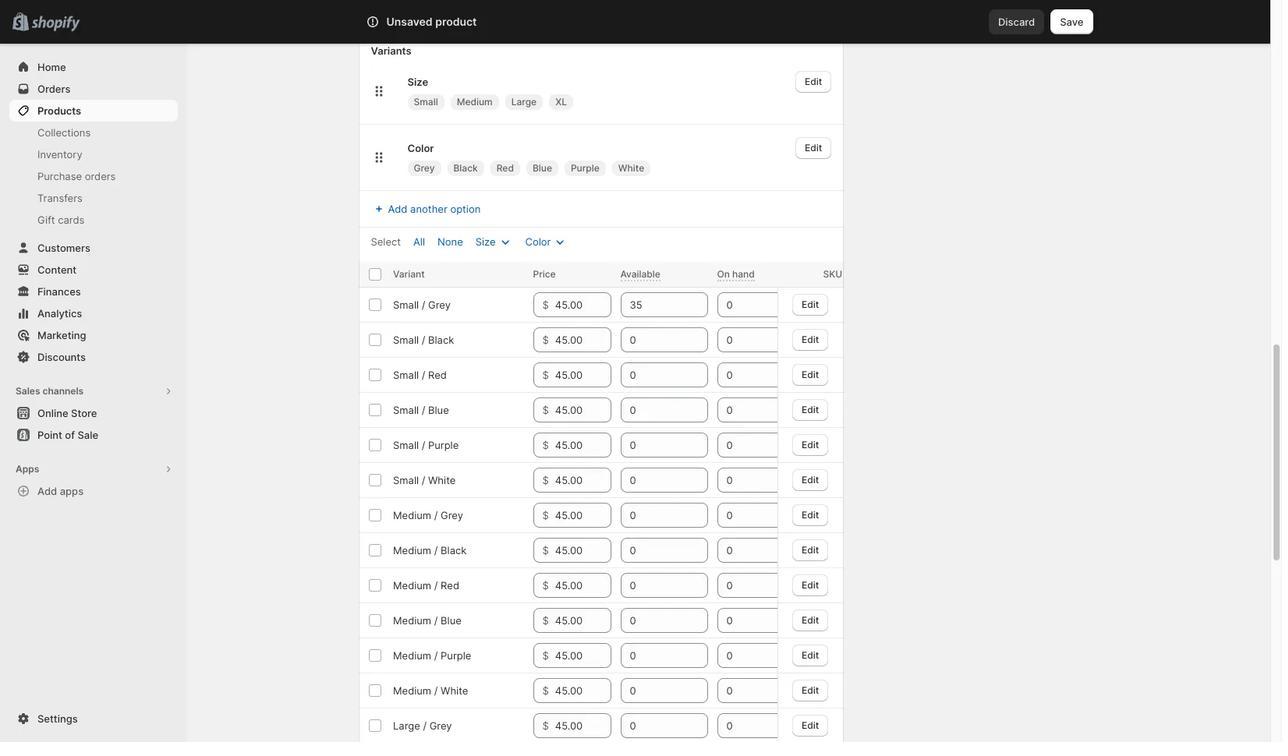 Task type: describe. For each thing, give the bounding box(es) containing it.
medium for medium / purple
[[393, 650, 431, 662]]

on
[[717, 268, 730, 280]]

$ for small / grey
[[543, 299, 549, 311]]

edit button for small / black
[[793, 329, 829, 351]]

apps
[[16, 463, 39, 475]]

small / black
[[393, 334, 454, 346]]

analytics link
[[9, 303, 178, 325]]

edit for medium / grey
[[802, 509, 819, 521]]

small for small / grey
[[393, 299, 419, 311]]

small for small / red
[[393, 369, 419, 381]]

point of sale
[[37, 429, 98, 442]]

$ for medium / purple
[[543, 650, 549, 662]]

large for large
[[512, 96, 537, 108]]

white for medium / white
[[440, 685, 468, 697]]

apps
[[60, 485, 84, 498]]

medium / blue
[[393, 615, 461, 627]]

online store button
[[0, 403, 187, 424]]

add another option
[[388, 203, 481, 215]]

$ text field for medium / blue
[[555, 608, 611, 633]]

variant
[[393, 268, 425, 280]]

0 vertical spatial purple
[[571, 162, 600, 174]]

orders
[[37, 83, 71, 95]]

$ text field for small / black
[[555, 328, 611, 353]]

large / grey
[[393, 720, 452, 733]]

/ for small / white
[[421, 474, 425, 487]]

search
[[435, 16, 468, 28]]

$ for medium / grey
[[543, 509, 549, 522]]

options element for medium / blue's $ text field
[[393, 615, 461, 627]]

shopify image
[[31, 16, 80, 32]]

customers link
[[9, 237, 178, 259]]

unsaved
[[387, 15, 433, 28]]

edit for large / grey
[[802, 720, 819, 731]]

add apps button
[[9, 481, 178, 502]]

$ for small / red
[[543, 369, 549, 381]]

discard
[[999, 16, 1035, 28]]

medium / black
[[393, 545, 466, 557]]

$ for small / black
[[543, 334, 549, 346]]

store
[[71, 407, 97, 420]]

small / grey
[[393, 299, 450, 311]]

small / blue
[[393, 404, 449, 417]]

black for medium / black
[[440, 545, 466, 557]]

add apps
[[37, 485, 84, 498]]

another
[[410, 203, 448, 215]]

edit button for small / red
[[793, 364, 829, 386]]

select
[[371, 236, 401, 248]]

discard button
[[989, 9, 1045, 34]]

xl
[[556, 96, 567, 108]]

price
[[533, 268, 556, 280]]

analytics
[[37, 307, 82, 320]]

medium / white
[[393, 685, 468, 697]]

grey for small
[[428, 299, 450, 311]]

home
[[37, 61, 66, 73]]

collections
[[37, 126, 91, 139]]

orders
[[85, 170, 116, 183]]

0 vertical spatial blue
[[533, 162, 552, 174]]

settings
[[37, 713, 78, 726]]

settings link
[[9, 708, 178, 730]]

/ for small / blue
[[421, 404, 425, 417]]

discounts link
[[9, 346, 178, 368]]

option
[[450, 203, 481, 215]]

edit button for small / white
[[793, 469, 829, 491]]

$ for medium / white
[[543, 685, 549, 697]]

edit button for medium / blue
[[793, 610, 829, 632]]

small for small / purple
[[393, 439, 419, 452]]

small / red
[[393, 369, 447, 381]]

/ for small / purple
[[421, 439, 425, 452]]

edit for medium / white
[[802, 685, 819, 696]]

edit button for small / blue
[[793, 399, 829, 421]]

unsaved product
[[387, 15, 477, 28]]

$ text field for medium / grey
[[555, 503, 611, 528]]

options element for $ text field related to large / grey
[[393, 720, 452, 733]]

options element for $ text box associated with medium / grey
[[393, 509, 463, 522]]

blue for small / blue
[[428, 404, 449, 417]]

$ for small / blue
[[543, 404, 549, 417]]

edit button for medium / black
[[793, 539, 829, 561]]

products link
[[9, 100, 178, 122]]

$ text field for medium / black
[[555, 538, 611, 563]]

transfers
[[37, 192, 83, 204]]

edit button for medium / grey
[[793, 504, 829, 526]]

of
[[65, 429, 75, 442]]

all
[[413, 236, 425, 248]]

online
[[37, 407, 68, 420]]

gift cards link
[[9, 209, 178, 231]]

online store link
[[9, 403, 178, 424]]

options element for $ text field associated with small / white
[[393, 474, 455, 487]]

medium / red
[[393, 580, 459, 592]]

edit for medium / blue
[[802, 614, 819, 626]]

inventory link
[[9, 144, 178, 165]]

small for small
[[414, 96, 438, 108]]

customers
[[37, 242, 90, 254]]

sale
[[78, 429, 98, 442]]

save button
[[1051, 9, 1093, 34]]

save
[[1060, 16, 1084, 28]]

gift
[[37, 214, 55, 226]]

gift cards
[[37, 214, 85, 226]]

variants
[[371, 44, 412, 57]]

small for small / white
[[393, 474, 419, 487]]

options element for $ text box for small / red
[[393, 369, 447, 381]]

point of sale button
[[0, 424, 187, 446]]

grey up add another option 'button'
[[414, 162, 435, 174]]

edit for small / blue
[[802, 404, 819, 415]]

edit for medium / black
[[802, 544, 819, 556]]

edit for small / grey
[[802, 298, 819, 310]]

/ for large / grey
[[423, 720, 426, 733]]

options element for medium / black $ text field
[[393, 545, 466, 557]]

none button
[[428, 231, 473, 253]]

medium for medium / blue
[[393, 615, 431, 627]]

edit for small / red
[[802, 369, 819, 380]]

purple for small / purple
[[428, 439, 459, 452]]

size inside "dropdown button"
[[476, 236, 496, 248]]



Task type: vqa. For each thing, say whether or not it's contained in the screenshot.
a
no



Task type: locate. For each thing, give the bounding box(es) containing it.
medium for medium
[[457, 96, 493, 108]]

edit button
[[793, 294, 829, 316], [793, 329, 829, 351], [793, 364, 829, 386], [793, 399, 829, 421], [793, 434, 829, 456], [793, 469, 829, 491], [793, 504, 829, 526], [793, 539, 829, 561], [793, 575, 829, 596], [793, 610, 829, 632], [793, 645, 829, 667], [793, 680, 829, 702], [793, 715, 829, 737]]

options element for $ text field for small / black
[[393, 334, 454, 346]]

options element down small / purple
[[393, 474, 455, 487]]

black down medium / grey
[[440, 545, 466, 557]]

/ for small / grey
[[421, 299, 425, 311]]

on hand
[[717, 268, 755, 280]]

2 options element from the top
[[393, 334, 454, 346]]

7 options element from the top
[[393, 509, 463, 522]]

edit button for size
[[796, 71, 832, 93]]

finances
[[37, 286, 81, 298]]

$ text field for large / grey
[[555, 714, 611, 739]]

/ down medium / black
[[434, 580, 438, 592]]

purple for medium / purple
[[440, 650, 471, 662]]

large down medium / white
[[393, 720, 420, 733]]

0 horizontal spatial color
[[408, 142, 434, 154]]

/ up medium / black
[[434, 509, 438, 522]]

/ down medium / white
[[423, 720, 426, 733]]

red down "small / black"
[[428, 369, 447, 381]]

options element down medium / purple
[[393, 685, 468, 697]]

6 $ from the top
[[543, 474, 549, 487]]

/ for medium / black
[[434, 545, 438, 557]]

blue up medium / purple
[[440, 615, 461, 627]]

/ down "small / grey" at the top of the page
[[421, 334, 425, 346]]

4 $ from the top
[[543, 404, 549, 417]]

size down variants
[[408, 76, 428, 88]]

add
[[388, 203, 408, 215], [37, 485, 57, 498]]

5 $ from the top
[[543, 439, 549, 452]]

2 $ text field from the top
[[555, 398, 611, 423]]

/ down small / purple
[[421, 474, 425, 487]]

options element down "small / grey" at the top of the page
[[393, 334, 454, 346]]

1 edit button from the top
[[793, 294, 829, 316]]

6 options element from the top
[[393, 474, 455, 487]]

red down medium / black
[[440, 580, 459, 592]]

edit for small / purple
[[802, 439, 819, 451]]

large
[[512, 96, 537, 108], [393, 720, 420, 733]]

$
[[543, 299, 549, 311], [543, 334, 549, 346], [543, 369, 549, 381], [543, 404, 549, 417], [543, 439, 549, 452], [543, 474, 549, 487], [543, 509, 549, 522], [543, 545, 549, 557], [543, 580, 549, 592], [543, 615, 549, 627], [543, 650, 549, 662], [543, 685, 549, 697], [543, 720, 549, 733]]

purchase orders
[[37, 170, 116, 183]]

2 $ text field from the top
[[555, 328, 611, 353]]

large for large / grey
[[393, 720, 420, 733]]

edit button for medium / white
[[793, 680, 829, 702]]

inventory
[[37, 148, 82, 161]]

small / white
[[393, 474, 455, 487]]

small for small / blue
[[393, 404, 419, 417]]

blue up the color dropdown button
[[533, 162, 552, 174]]

9 edit button from the top
[[793, 575, 829, 596]]

1 horizontal spatial large
[[512, 96, 537, 108]]

search button
[[409, 9, 862, 34]]

10 $ from the top
[[543, 615, 549, 627]]

sales
[[16, 385, 40, 397]]

options element containing medium / white
[[393, 685, 468, 697]]

black for small / black
[[428, 334, 454, 346]]

4 $ text field from the top
[[555, 468, 611, 493]]

options element down medium / grey
[[393, 545, 466, 557]]

1 vertical spatial purple
[[428, 439, 459, 452]]

add left the another
[[388, 203, 408, 215]]

cards
[[58, 214, 85, 226]]

medium / grey
[[393, 509, 463, 522]]

0 vertical spatial edit button
[[796, 71, 832, 93]]

color button
[[516, 231, 578, 253]]

blue
[[533, 162, 552, 174], [428, 404, 449, 417], [440, 615, 461, 627]]

$ text field for medium / purple
[[555, 644, 611, 669]]

0 vertical spatial large
[[512, 96, 537, 108]]

0 horizontal spatial add
[[37, 485, 57, 498]]

1 vertical spatial white
[[428, 474, 455, 487]]

2 $ from the top
[[543, 334, 549, 346]]

1 horizontal spatial add
[[388, 203, 408, 215]]

10 options element from the top
[[393, 615, 461, 627]]

None number field
[[621, 293, 685, 318], [717, 293, 781, 318], [621, 328, 685, 353], [717, 328, 781, 353], [621, 363, 685, 388], [717, 363, 781, 388], [621, 398, 685, 423], [717, 398, 781, 423], [621, 433, 685, 458], [717, 433, 781, 458], [621, 468, 685, 493], [717, 468, 781, 493], [621, 503, 685, 528], [717, 503, 781, 528], [621, 538, 685, 563], [717, 538, 781, 563], [621, 573, 685, 598], [717, 573, 781, 598], [621, 608, 685, 633], [717, 608, 781, 633], [621, 644, 685, 669], [717, 644, 781, 669], [621, 679, 685, 704], [717, 679, 781, 704], [621, 714, 685, 739], [717, 714, 781, 739], [621, 293, 685, 318], [717, 293, 781, 318], [621, 328, 685, 353], [717, 328, 781, 353], [621, 363, 685, 388], [717, 363, 781, 388], [621, 398, 685, 423], [717, 398, 781, 423], [621, 433, 685, 458], [717, 433, 781, 458], [621, 468, 685, 493], [717, 468, 781, 493], [621, 503, 685, 528], [717, 503, 781, 528], [621, 538, 685, 563], [717, 538, 781, 563], [621, 573, 685, 598], [717, 573, 781, 598], [621, 608, 685, 633], [717, 608, 781, 633], [621, 644, 685, 669], [717, 644, 781, 669], [621, 679, 685, 704], [717, 679, 781, 704], [621, 714, 685, 739], [717, 714, 781, 739]]

11 options element from the top
[[393, 650, 471, 662]]

red for small / red
[[428, 369, 447, 381]]

size
[[408, 76, 428, 88], [476, 236, 496, 248]]

$ text field for small / white
[[555, 468, 611, 493]]

content link
[[9, 259, 178, 281]]

edit for medium / red
[[802, 579, 819, 591]]

add another option button
[[362, 198, 490, 220]]

1 horizontal spatial size
[[476, 236, 496, 248]]

grey down medium / white
[[429, 720, 452, 733]]

size button
[[466, 231, 522, 253]]

edit button for small / grey
[[793, 294, 829, 316]]

medium / purple
[[393, 650, 471, 662]]

0 vertical spatial red
[[497, 162, 514, 174]]

/ for medium / red
[[434, 580, 438, 592]]

options element up medium / white
[[393, 650, 471, 662]]

2 edit button from the top
[[793, 329, 829, 351]]

grey for medium
[[440, 509, 463, 522]]

12 edit button from the top
[[793, 680, 829, 702]]

white
[[618, 162, 645, 174], [428, 474, 455, 487], [440, 685, 468, 697]]

/ for small / black
[[421, 334, 425, 346]]

11 $ from the top
[[543, 650, 549, 662]]

purchase orders link
[[9, 165, 178, 187]]

options element for $ text box associated with medium / white
[[393, 685, 468, 697]]

color up add another option 'button'
[[408, 142, 434, 154]]

options element for $ text box for medium / purple
[[393, 650, 471, 662]]

$ for small / white
[[543, 474, 549, 487]]

/ for medium / purple
[[434, 650, 438, 662]]

color up price
[[525, 236, 551, 248]]

0 horizontal spatial size
[[408, 76, 428, 88]]

options element containing small / blue
[[393, 404, 449, 417]]

available
[[621, 268, 661, 280]]

1 vertical spatial add
[[37, 485, 57, 498]]

/ for small / red
[[421, 369, 425, 381]]

options element containing medium / purple
[[393, 650, 471, 662]]

4 $ text field from the top
[[555, 573, 611, 598]]

4 edit button from the top
[[793, 399, 829, 421]]

1 vertical spatial size
[[476, 236, 496, 248]]

finances link
[[9, 281, 178, 303]]

3 $ text field from the top
[[555, 503, 611, 528]]

edit button for medium / purple
[[793, 645, 829, 667]]

$ text field for medium / red
[[555, 573, 611, 598]]

options element for $ text field corresponding to small / purple
[[393, 439, 459, 452]]

all button
[[404, 231, 435, 253]]

edit for medium / purple
[[802, 649, 819, 661]]

options element
[[393, 299, 450, 311], [393, 334, 454, 346], [393, 369, 447, 381], [393, 404, 449, 417], [393, 439, 459, 452], [393, 474, 455, 487], [393, 509, 463, 522], [393, 545, 466, 557], [393, 580, 459, 592], [393, 615, 461, 627], [393, 650, 471, 662], [393, 685, 468, 697], [393, 720, 452, 733]]

4 options element from the top
[[393, 404, 449, 417]]

$ for medium / blue
[[543, 615, 549, 627]]

large left xl
[[512, 96, 537, 108]]

/ up medium / white
[[434, 650, 438, 662]]

options element containing small / red
[[393, 369, 447, 381]]

options element containing small / black
[[393, 334, 454, 346]]

0 vertical spatial white
[[618, 162, 645, 174]]

5 $ text field from the top
[[555, 538, 611, 563]]

small for small / black
[[393, 334, 419, 346]]

options element down variant
[[393, 299, 450, 311]]

options element up medium / black
[[393, 509, 463, 522]]

black up option
[[454, 162, 478, 174]]

color inside dropdown button
[[525, 236, 551, 248]]

0 vertical spatial size
[[408, 76, 428, 88]]

medium
[[457, 96, 493, 108], [393, 509, 431, 522], [393, 545, 431, 557], [393, 580, 431, 592], [393, 615, 431, 627], [393, 650, 431, 662], [393, 685, 431, 697]]

marketing link
[[9, 325, 178, 346]]

add inside button
[[37, 485, 57, 498]]

2 vertical spatial purple
[[440, 650, 471, 662]]

options element up small / white
[[393, 439, 459, 452]]

1 vertical spatial blue
[[428, 404, 449, 417]]

5 edit button from the top
[[793, 434, 829, 456]]

red
[[497, 162, 514, 174], [428, 369, 447, 381], [440, 580, 459, 592]]

discounts
[[37, 351, 86, 364]]

edit button for large / grey
[[793, 715, 829, 737]]

9 options element from the top
[[393, 580, 459, 592]]

8 options element from the top
[[393, 545, 466, 557]]

edit button for small / purple
[[793, 434, 829, 456]]

3 $ from the top
[[543, 369, 549, 381]]

1 vertical spatial red
[[428, 369, 447, 381]]

options element for $ text box corresponding to small / blue
[[393, 404, 449, 417]]

point of sale link
[[9, 424, 178, 446]]

online store
[[37, 407, 97, 420]]

options element for small / grey's $ text field
[[393, 299, 450, 311]]

/ for medium / white
[[434, 685, 438, 697]]

$ for large / grey
[[543, 720, 549, 733]]

add left apps
[[37, 485, 57, 498]]

grey up medium / black
[[440, 509, 463, 522]]

7 $ from the top
[[543, 509, 549, 522]]

options element containing small / grey
[[393, 299, 450, 311]]

/ down medium / purple
[[434, 685, 438, 697]]

edit button for color
[[796, 137, 832, 159]]

1 $ text field from the top
[[555, 363, 611, 388]]

collections link
[[9, 122, 178, 144]]

sales channels
[[16, 385, 84, 397]]

$ for medium / black
[[543, 545, 549, 557]]

sku
[[823, 268, 843, 280]]

marketing
[[37, 329, 86, 342]]

edit
[[805, 76, 822, 87], [805, 142, 822, 154], [802, 298, 819, 310], [802, 334, 819, 345], [802, 369, 819, 380], [802, 404, 819, 415], [802, 439, 819, 451], [802, 474, 819, 486], [802, 509, 819, 521], [802, 544, 819, 556], [802, 579, 819, 591], [802, 614, 819, 626], [802, 649, 819, 661], [802, 685, 819, 696], [802, 720, 819, 731]]

1 vertical spatial color
[[525, 236, 551, 248]]

size right none button
[[476, 236, 496, 248]]

color
[[408, 142, 434, 154], [525, 236, 551, 248]]

options element down medium / red
[[393, 615, 461, 627]]

1 vertical spatial black
[[428, 334, 454, 346]]

9 $ from the top
[[543, 580, 549, 592]]

12 options element from the top
[[393, 685, 468, 697]]

13 $ from the top
[[543, 720, 549, 733]]

2 vertical spatial red
[[440, 580, 459, 592]]

$ text field for medium / white
[[555, 679, 611, 704]]

$ for small / purple
[[543, 439, 549, 452]]

options element containing small / purple
[[393, 439, 459, 452]]

8 $ from the top
[[543, 545, 549, 557]]

$ text field for small / blue
[[555, 398, 611, 423]]

/ up medium / purple
[[434, 615, 438, 627]]

3 $ text field from the top
[[555, 433, 611, 458]]

orders link
[[9, 78, 178, 100]]

$ text field
[[555, 293, 611, 318], [555, 328, 611, 353], [555, 433, 611, 458], [555, 468, 611, 493], [555, 538, 611, 563], [555, 608, 611, 633], [555, 714, 611, 739]]

red up size "dropdown button"
[[497, 162, 514, 174]]

7 edit button from the top
[[793, 504, 829, 526]]

apps button
[[9, 459, 178, 481]]

options element down small / red
[[393, 404, 449, 417]]

3 edit button from the top
[[793, 364, 829, 386]]

transfers link
[[9, 187, 178, 209]]

13 options element from the top
[[393, 720, 452, 733]]

1 $ from the top
[[543, 299, 549, 311]]

red for medium / red
[[440, 580, 459, 592]]

1 options element from the top
[[393, 299, 450, 311]]

purchase
[[37, 170, 82, 183]]

1 $ text field from the top
[[555, 293, 611, 318]]

/ up small / purple
[[421, 404, 425, 417]]

grey for large
[[429, 720, 452, 733]]

options element containing small / white
[[393, 474, 455, 487]]

1 vertical spatial edit button
[[796, 137, 832, 159]]

product
[[435, 15, 477, 28]]

edit for small / black
[[802, 334, 819, 345]]

5 $ text field from the top
[[555, 644, 611, 669]]

add inside 'button'
[[388, 203, 408, 215]]

$ text field for small / red
[[555, 363, 611, 388]]

grey up "small / black"
[[428, 299, 450, 311]]

options element containing medium / blue
[[393, 615, 461, 627]]

6 $ text field from the top
[[555, 608, 611, 633]]

medium for medium / grey
[[393, 509, 431, 522]]

13 edit button from the top
[[793, 715, 829, 737]]

options element down medium / white
[[393, 720, 452, 733]]

options element up medium / blue
[[393, 580, 459, 592]]

/ down variant
[[421, 299, 425, 311]]

options element up small / blue
[[393, 369, 447, 381]]

6 $ text field from the top
[[555, 679, 611, 704]]

/ for medium / blue
[[434, 615, 438, 627]]

options element containing medium / red
[[393, 580, 459, 592]]

add for add apps
[[37, 485, 57, 498]]

options element for $ text box for medium / red
[[393, 580, 459, 592]]

small / purple
[[393, 439, 459, 452]]

6 edit button from the top
[[793, 469, 829, 491]]

0 horizontal spatial large
[[393, 720, 420, 733]]

/ down "small / black"
[[421, 369, 425, 381]]

blue up small / purple
[[428, 404, 449, 417]]

$ text field for small / purple
[[555, 433, 611, 458]]

point
[[37, 429, 62, 442]]

add for add another option
[[388, 203, 408, 215]]

black
[[454, 162, 478, 174], [428, 334, 454, 346], [440, 545, 466, 557]]

products
[[37, 105, 81, 117]]

0 vertical spatial color
[[408, 142, 434, 154]]

none
[[438, 236, 463, 248]]

content
[[37, 264, 77, 276]]

8 edit button from the top
[[793, 539, 829, 561]]

black down "small / grey" at the top of the page
[[428, 334, 454, 346]]

2 edit button from the top
[[796, 137, 832, 159]]

home link
[[9, 56, 178, 78]]

channels
[[43, 385, 84, 397]]

/ up small / white
[[421, 439, 425, 452]]

0 vertical spatial add
[[388, 203, 408, 215]]

sales channels button
[[9, 381, 178, 403]]

$ for medium / red
[[543, 580, 549, 592]]

/
[[421, 299, 425, 311], [421, 334, 425, 346], [421, 369, 425, 381], [421, 404, 425, 417], [421, 439, 425, 452], [421, 474, 425, 487], [434, 509, 438, 522], [434, 545, 438, 557], [434, 580, 438, 592], [434, 615, 438, 627], [434, 650, 438, 662], [434, 685, 438, 697], [423, 720, 426, 733]]

options element containing medium / black
[[393, 545, 466, 557]]

options element containing large / grey
[[393, 720, 452, 733]]

medium for medium / red
[[393, 580, 431, 592]]

purple
[[571, 162, 600, 174], [428, 439, 459, 452], [440, 650, 471, 662]]

$ text field
[[555, 363, 611, 388], [555, 398, 611, 423], [555, 503, 611, 528], [555, 573, 611, 598], [555, 644, 611, 669], [555, 679, 611, 704]]

7 $ text field from the top
[[555, 714, 611, 739]]

0 vertical spatial black
[[454, 162, 478, 174]]

medium for medium / white
[[393, 685, 431, 697]]

medium for medium / black
[[393, 545, 431, 557]]

1 horizontal spatial color
[[525, 236, 551, 248]]

5 options element from the top
[[393, 439, 459, 452]]

edit for small / white
[[802, 474, 819, 486]]

11 edit button from the top
[[793, 645, 829, 667]]

1 vertical spatial large
[[393, 720, 420, 733]]

/ down medium / grey
[[434, 545, 438, 557]]

grey
[[414, 162, 435, 174], [428, 299, 450, 311], [440, 509, 463, 522], [429, 720, 452, 733]]

2 vertical spatial black
[[440, 545, 466, 557]]

$ text field for small / grey
[[555, 293, 611, 318]]

white for small / white
[[428, 474, 455, 487]]

options element containing medium / grey
[[393, 509, 463, 522]]

3 options element from the top
[[393, 369, 447, 381]]

edit button for medium / red
[[793, 575, 829, 596]]

hand
[[733, 268, 755, 280]]

2 vertical spatial white
[[440, 685, 468, 697]]

10 edit button from the top
[[793, 610, 829, 632]]

2 vertical spatial blue
[[440, 615, 461, 627]]

12 $ from the top
[[543, 685, 549, 697]]

small
[[414, 96, 438, 108], [393, 299, 419, 311], [393, 334, 419, 346], [393, 369, 419, 381], [393, 404, 419, 417], [393, 439, 419, 452], [393, 474, 419, 487]]

/ for medium / grey
[[434, 509, 438, 522]]

blue for medium / blue
[[440, 615, 461, 627]]

1 edit button from the top
[[796, 71, 832, 93]]



